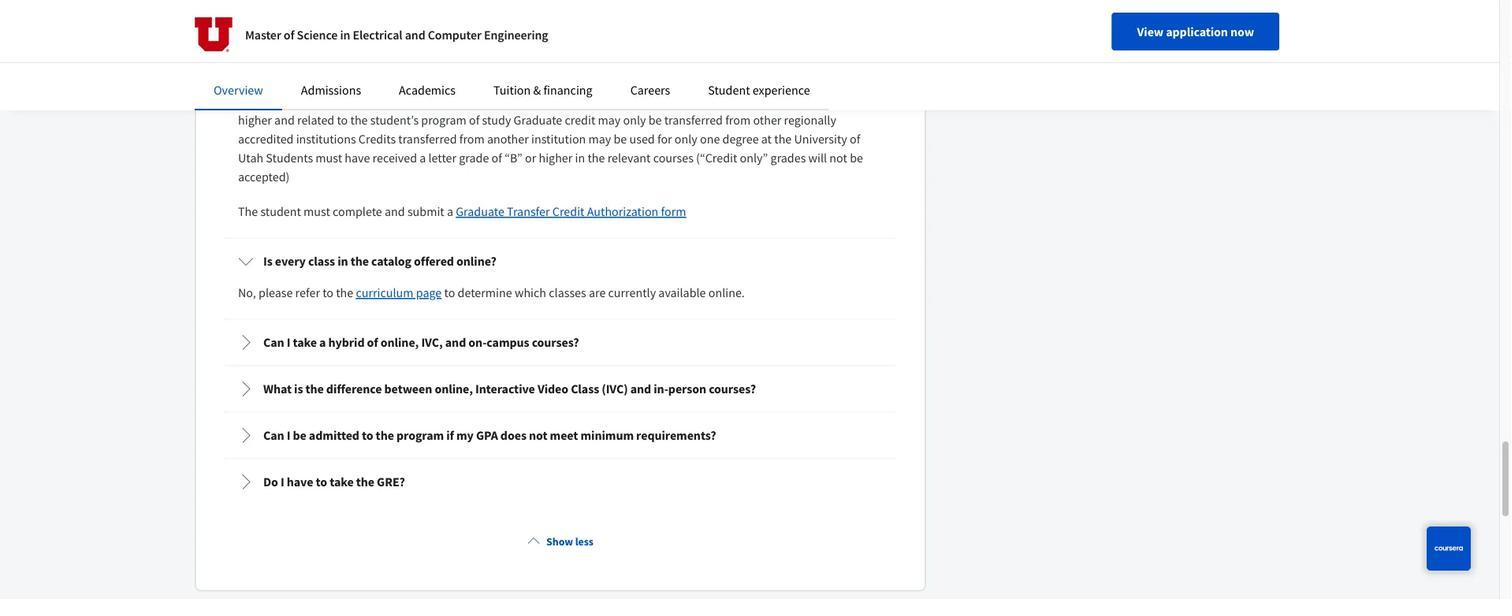 Task type: locate. For each thing, give the bounding box(es) containing it.
degree inside students may transfer up to six credits to be applied toward fulfilling requirements for a graduate degree from the university of utah, provided the following criteria are met:
[[748, 40, 784, 56]]

0 vertical spatial only
[[623, 112, 646, 128]]

0 vertical spatial in
[[340, 27, 350, 43]]

0 horizontal spatial university
[[238, 59, 291, 75]]

0 vertical spatial can
[[263, 335, 284, 351]]

be inside dropdown button
[[293, 428, 307, 444]]

admitted inside the student must be formally admitted to a graduate program of study transferred courses must be 5000 level courses or higher and related to the student's program of study graduate credit may only be transferred from other regionally accredited institutions credits transferred from another institution may be used for only one degree at the university of utah students must have received a letter grade of "b" or higher in the relevant courses ("credit only" grades will not be accepted)
[[395, 94, 443, 109]]

to down following
[[446, 94, 457, 109]]

0 vertical spatial transferred
[[664, 112, 723, 128]]

are left the met:
[[499, 59, 516, 75]]

0 horizontal spatial not
[[529, 428, 547, 444]]

interactive
[[475, 381, 535, 397]]

degree up only"
[[723, 131, 759, 147]]

is every class in the catalog offered online? button
[[225, 239, 896, 284]]

show
[[546, 534, 573, 548]]

1 vertical spatial may
[[598, 112, 621, 128]]

center
[[1095, 46, 1130, 62]]

in inside the student must be formally admitted to a graduate program of study transferred courses must be 5000 level courses or higher and related to the student's program of study graduate credit may only be transferred from other regionally accredited institutions credits transferred from another institution may be used for only one degree at the university of utah students must have received a letter grade of "b" or higher in the relevant courses ("credit only" grades will not be accepted)
[[575, 150, 585, 166]]

be right "will"
[[850, 150, 863, 166]]

gpa
[[476, 428, 498, 444]]

1 vertical spatial graduate
[[468, 94, 515, 109]]

0 vertical spatial higher
[[238, 112, 272, 128]]

be left the '5000'
[[745, 94, 758, 109]]

a inside dropdown button
[[319, 335, 326, 351]]

students down accredited
[[266, 150, 313, 166]]

students
[[238, 40, 285, 56], [266, 150, 313, 166]]

graduate
[[514, 112, 562, 128], [456, 204, 504, 220]]

1 student from the top
[[260, 94, 301, 109]]

1 vertical spatial only
[[675, 131, 698, 147]]

used
[[630, 131, 655, 147]]

student up related
[[260, 94, 301, 109]]

0 vertical spatial may
[[288, 40, 310, 56]]

1 horizontal spatial higher
[[539, 150, 573, 166]]

courses? right person
[[709, 381, 756, 397]]

0 vertical spatial courses?
[[532, 335, 579, 351]]

received
[[373, 150, 417, 166]]

from up experience
[[787, 40, 812, 56]]

0 vertical spatial take
[[293, 335, 317, 351]]

0 vertical spatial degree
[[748, 40, 784, 56]]

study up credit
[[579, 94, 608, 109]]

have right do
[[287, 474, 313, 490]]

1 the from the top
[[238, 94, 258, 109]]

from left the other at the top of page
[[725, 112, 751, 128]]

no, please refer to the curriculum page to determine which classes are currently available online.
[[238, 285, 745, 301]]

courses up regionally
[[816, 94, 856, 109]]

only
[[623, 112, 646, 128], [675, 131, 698, 147]]

may down credit
[[589, 131, 611, 147]]

to down difference
[[362, 428, 373, 444]]

1 vertical spatial or
[[525, 150, 536, 166]]

0 vertical spatial the
[[238, 94, 258, 109]]

1 vertical spatial courses?
[[709, 381, 756, 397]]

graduate up institution
[[514, 112, 562, 128]]

0 horizontal spatial graduate
[[456, 204, 504, 220]]

can for can i take a hybrid of online, ivc, and on-campus courses?
[[263, 335, 284, 351]]

formally
[[348, 94, 392, 109]]

a inside students may transfer up to six credits to be applied toward fulfilling requirements for a graduate degree from the university of utah, provided the following criteria are met:
[[690, 40, 696, 56]]

1 horizontal spatial or
[[859, 94, 870, 109]]

science
[[297, 27, 338, 43]]

in for is every class in the catalog offered online?
[[338, 254, 348, 269]]

refer
[[295, 285, 320, 301]]

grade
[[459, 150, 489, 166]]

0 horizontal spatial graduate
[[468, 94, 515, 109]]

institutions
[[296, 131, 356, 147]]

courses down used
[[653, 150, 694, 166]]

or right "b"
[[525, 150, 536, 166]]

master
[[245, 27, 281, 43]]

can i be admitted to the program if my gpa does not meet minimum requirements?
[[263, 428, 716, 444]]

student experience link
[[708, 82, 810, 98]]

in left up
[[340, 27, 350, 43]]

take inside can i take a hybrid of online, ivc, and on-campus courses? dropdown button
[[293, 335, 317, 351]]

0 horizontal spatial or
[[525, 150, 536, 166]]

2 vertical spatial i
[[281, 474, 284, 490]]

for right requirements
[[672, 40, 687, 56]]

courses?
[[532, 335, 579, 351], [709, 381, 756, 397]]

the
[[238, 94, 258, 109], [238, 204, 258, 220]]

be up related
[[333, 94, 346, 109]]

the student must complete and submit a graduate transfer credit authorization form
[[238, 204, 686, 220]]

0 horizontal spatial study
[[482, 112, 511, 128]]

0 vertical spatial graduate
[[514, 112, 562, 128]]

for
[[672, 40, 687, 56], [657, 131, 672, 147]]

i right do
[[281, 474, 284, 490]]

not right "will"
[[830, 150, 847, 166]]

gre?
[[377, 474, 405, 490]]

help
[[1068, 46, 1092, 62]]

0 vertical spatial student
[[260, 94, 301, 109]]

1 vertical spatial can
[[263, 428, 284, 444]]

admitted up student's
[[395, 94, 443, 109]]

take left hybrid
[[293, 335, 317, 351]]

a left hybrid
[[319, 335, 326, 351]]

be down is
[[293, 428, 307, 444]]

1 vertical spatial have
[[287, 474, 313, 490]]

1 vertical spatial from
[[725, 112, 751, 128]]

and left "in-"
[[630, 381, 651, 397]]

(ivc)
[[602, 381, 628, 397]]

higher
[[238, 112, 272, 128], [539, 150, 573, 166]]

overview link
[[214, 82, 263, 98]]

i inside do i have to take the gre? "dropdown button"
[[281, 474, 284, 490]]

be up criteria at top
[[455, 40, 468, 56]]

the
[[815, 40, 832, 56], [1005, 46, 1023, 62], [388, 59, 405, 75], [350, 112, 368, 128], [774, 131, 792, 147], [588, 150, 605, 166], [351, 254, 369, 269], [336, 285, 353, 301], [306, 381, 324, 397], [376, 428, 394, 444], [356, 474, 374, 490]]

for right used
[[657, 131, 672, 147]]

is
[[263, 254, 273, 269]]

0 horizontal spatial have
[[287, 474, 313, 490]]

a
[[690, 40, 696, 56], [459, 94, 466, 109], [420, 150, 426, 166], [447, 204, 453, 220], [319, 335, 326, 351]]

1 horizontal spatial not
[[830, 150, 847, 166]]

in down institution
[[575, 150, 585, 166]]

1 can from the top
[[263, 335, 284, 351]]

degree up the student experience link at the top
[[748, 40, 784, 56]]

1 vertical spatial students
[[266, 150, 313, 166]]

student inside the student must be formally admitted to a graduate program of study transferred courses must be 5000 level courses or higher and related to the student's program of study graduate credit may only be transferred from other regionally accredited institutions credits transferred from another institution may be used for only one degree at the university of utah students must have received a letter grade of "b" or higher in the relevant courses ("credit only" grades will not be accepted)
[[260, 94, 301, 109]]

admitted inside dropdown button
[[309, 428, 359, 444]]

1 horizontal spatial take
[[330, 474, 354, 490]]

university up "will"
[[794, 131, 847, 147]]

2 vertical spatial program
[[397, 428, 444, 444]]

study up another
[[482, 112, 511, 128]]

1 vertical spatial degree
[[723, 131, 759, 147]]

are right classes
[[589, 285, 606, 301]]

the left gre?
[[356, 474, 374, 490]]

i inside can i take a hybrid of online, ivc, and on-campus courses? dropdown button
[[287, 335, 290, 351]]

0 vertical spatial are
[[499, 59, 516, 75]]

of
[[284, 27, 294, 43], [294, 59, 304, 75], [566, 94, 576, 109], [469, 112, 480, 128], [850, 131, 860, 147], [492, 150, 502, 166], [367, 335, 378, 351]]

0 vertical spatial have
[[345, 150, 370, 166]]

graduate up student
[[698, 40, 746, 56]]

a right requirements
[[690, 40, 696, 56]]

the down formally
[[350, 112, 368, 128]]

do i have to take the gre?
[[263, 474, 405, 490]]

take left gre?
[[330, 474, 354, 490]]

tuition & financing link
[[494, 82, 593, 98]]

from
[[787, 40, 812, 56], [725, 112, 751, 128], [459, 131, 485, 147]]

now
[[1231, 24, 1254, 39]]

higher down institution
[[539, 150, 573, 166]]

transferred up letter
[[398, 131, 457, 147]]

graduate down criteria at top
[[468, 94, 515, 109]]

the inside "dropdown button"
[[356, 474, 374, 490]]

only down the transferred
[[623, 112, 646, 128]]

1 horizontal spatial study
[[579, 94, 608, 109]]

transferred up one
[[664, 112, 723, 128]]

of inside students may transfer up to six credits to be applied toward fulfilling requirements for a graduate degree from the university of utah, provided the following criteria are met:
[[294, 59, 304, 75]]

courses up one
[[673, 94, 714, 109]]

letter
[[428, 150, 457, 166]]

1 vertical spatial for
[[657, 131, 672, 147]]

online, left ivc,
[[381, 335, 419, 351]]

may up utah,
[[288, 40, 310, 56]]

0 vertical spatial graduate
[[698, 40, 746, 56]]

the down accepted)
[[238, 204, 258, 220]]

view
[[1137, 24, 1164, 39]]

level
[[789, 94, 813, 109]]

application
[[1166, 24, 1228, 39]]

0 horizontal spatial are
[[499, 59, 516, 75]]

may right credit
[[598, 112, 621, 128]]

can up what
[[263, 335, 284, 351]]

higher up accredited
[[238, 112, 272, 128]]

i down what
[[287, 428, 290, 444]]

0 vertical spatial from
[[787, 40, 812, 56]]

i inside can i be admitted to the program if my gpa does not meet minimum requirements? dropdown button
[[287, 428, 290, 444]]

is
[[294, 381, 303, 397]]

online, right between
[[435, 381, 473, 397]]

program
[[518, 94, 563, 109], [421, 112, 467, 128], [397, 428, 444, 444]]

1 vertical spatial transferred
[[398, 131, 457, 147]]

list
[[222, 0, 900, 508]]

and left on- on the bottom of the page
[[445, 335, 466, 351]]

1 horizontal spatial are
[[589, 285, 606, 301]]

or right level
[[859, 94, 870, 109]]

2 vertical spatial from
[[459, 131, 485, 147]]

2 the from the top
[[238, 204, 258, 220]]

1 vertical spatial the
[[238, 204, 258, 220]]

can inside dropdown button
[[263, 428, 284, 444]]

what is the difference between online, interactive video class (ivc) and in-person courses? button
[[225, 367, 896, 411]]

can inside dropdown button
[[263, 335, 284, 351]]

can for can i be admitted to the program if my gpa does not meet minimum requirements?
[[263, 428, 284, 444]]

only left one
[[675, 131, 698, 147]]

transfer
[[507, 204, 550, 220]]

financing
[[544, 82, 593, 98]]

i for take
[[287, 335, 290, 351]]

0 horizontal spatial online,
[[381, 335, 419, 351]]

to right do
[[316, 474, 327, 490]]

and up accredited
[[274, 112, 295, 128]]

not right does
[[529, 428, 547, 444]]

student down accepted)
[[260, 204, 301, 220]]

0 vertical spatial students
[[238, 40, 285, 56]]

1 horizontal spatial admitted
[[395, 94, 443, 109]]

view application now
[[1137, 24, 1254, 39]]

2 horizontal spatial from
[[787, 40, 812, 56]]

university down master
[[238, 59, 291, 75]]

program inside dropdown button
[[397, 428, 444, 444]]

may inside students may transfer up to six credits to be applied toward fulfilling requirements for a graduate degree from the university of utah, provided the following criteria are met:
[[288, 40, 310, 56]]

1 vertical spatial take
[[330, 474, 354, 490]]

1 vertical spatial not
[[529, 428, 547, 444]]

be
[[455, 40, 468, 56], [333, 94, 346, 109], [745, 94, 758, 109], [649, 112, 662, 128], [614, 131, 627, 147], [850, 150, 863, 166], [293, 428, 307, 444]]

form
[[661, 204, 686, 220]]

up
[[357, 40, 370, 56]]

i up what
[[287, 335, 290, 351]]

0 horizontal spatial admitted
[[309, 428, 359, 444]]

0 vertical spatial for
[[672, 40, 687, 56]]

0 horizontal spatial courses?
[[532, 335, 579, 351]]

1 vertical spatial student
[[260, 204, 301, 220]]

no,
[[238, 285, 256, 301]]

0 vertical spatial university
[[238, 59, 291, 75]]

the up gre?
[[376, 428, 394, 444]]

transfer
[[313, 40, 354, 56]]

from inside students may transfer up to six credits to be applied toward fulfilling requirements for a graduate degree from the university of utah, provided the following criteria are met:
[[787, 40, 812, 56]]

students up overview
[[238, 40, 285, 56]]

1 vertical spatial admitted
[[309, 428, 359, 444]]

2 vertical spatial in
[[338, 254, 348, 269]]

degree
[[748, 40, 784, 56], [723, 131, 759, 147]]

1 vertical spatial university
[[794, 131, 847, 147]]

and left submit
[[385, 204, 405, 220]]

0 horizontal spatial higher
[[238, 112, 272, 128]]

academics link
[[399, 82, 456, 98]]

to right refer
[[323, 285, 334, 301]]

2 student from the top
[[260, 204, 301, 220]]

("credit
[[696, 150, 737, 166]]

are
[[499, 59, 516, 75], [589, 285, 606, 301]]

graduate left transfer
[[456, 204, 504, 220]]

of inside dropdown button
[[367, 335, 378, 351]]

0 vertical spatial admitted
[[395, 94, 443, 109]]

the inside the student must be formally admitted to a graduate program of study transferred courses must be 5000 level courses or higher and related to the student's program of study graduate credit may only be transferred from other regionally accredited institutions credits transferred from another institution may be used for only one degree at the university of utah students must have received a letter grade of "b" or higher in the relevant courses ("credit only" grades will not be accepted)
[[238, 94, 258, 109]]

can up do
[[263, 428, 284, 444]]

the up accredited
[[238, 94, 258, 109]]

in right the class
[[338, 254, 348, 269]]

1 horizontal spatial online,
[[435, 381, 473, 397]]

requirements
[[599, 40, 670, 56]]

courses? up video on the bottom left of page
[[532, 335, 579, 351]]

can i take a hybrid of online, ivc, and on-campus courses?
[[263, 335, 579, 351]]

in inside dropdown button
[[338, 254, 348, 269]]

2 can from the top
[[263, 428, 284, 444]]

student for the student must complete and submit a graduate transfer credit authorization form
[[260, 204, 301, 220]]

the student must be formally admitted to a graduate program of study transferred courses must be 5000 level courses or higher and related to the student's program of study graduate credit may only be transferred from other regionally accredited institutions credits transferred from another institution may be used for only one degree at the university of utah students must have received a letter grade of "b" or higher in the relevant courses ("credit only" grades will not be accepted)
[[238, 94, 870, 185]]

0 vertical spatial not
[[830, 150, 847, 166]]

a right submit
[[447, 204, 453, 220]]

for inside the student must be formally admitted to a graduate program of study transferred courses must be 5000 level courses or higher and related to the student's program of study graduate credit may only be transferred from other regionally accredited institutions credits transferred from another institution may be used for only one degree at the university of utah students must have received a letter grade of "b" or higher in the relevant courses ("credit only" grades will not be accepted)
[[657, 131, 672, 147]]

accredited
[[238, 131, 294, 147]]

1 horizontal spatial university
[[794, 131, 847, 147]]

0 vertical spatial i
[[287, 335, 290, 351]]

admissions
[[301, 82, 361, 98]]

must up one
[[716, 94, 743, 109]]

the left the catalog
[[351, 254, 369, 269]]

1 horizontal spatial graduate
[[698, 40, 746, 56]]

have down the credits
[[345, 150, 370, 166]]

1 vertical spatial online,
[[435, 381, 473, 397]]

curriculum
[[356, 285, 414, 301]]

can
[[263, 335, 284, 351], [263, 428, 284, 444]]

admitted up do i have to take the gre? at the left bottom of the page
[[309, 428, 359, 444]]

1 horizontal spatial graduate
[[514, 112, 562, 128]]

between
[[384, 381, 432, 397]]

not
[[830, 150, 847, 166], [529, 428, 547, 444]]

may
[[288, 40, 310, 56], [598, 112, 621, 128], [589, 131, 611, 147]]

from up the grade
[[459, 131, 485, 147]]

must down institutions
[[316, 150, 342, 166]]

six
[[386, 40, 400, 56]]

be up relevant
[[614, 131, 627, 147]]

in
[[340, 27, 350, 43], [575, 150, 585, 166], [338, 254, 348, 269]]

1 horizontal spatial have
[[345, 150, 370, 166]]

0 vertical spatial or
[[859, 94, 870, 109]]

1 vertical spatial in
[[575, 150, 585, 166]]

0 horizontal spatial take
[[293, 335, 317, 351]]

are inside students may transfer up to six credits to be applied toward fulfilling requirements for a graduate degree from the university of utah, provided the following criteria are met:
[[499, 59, 516, 75]]

1 vertical spatial i
[[287, 428, 290, 444]]

show less button
[[521, 527, 600, 556]]

and right six
[[405, 27, 425, 43]]

student for the student must be formally admitted to a graduate program of study transferred courses must be 5000 level courses or higher and related to the student's program of study graduate credit may only be transferred from other regionally accredited institutions credits transferred from another institution may be used for only one degree at the university of utah students must have received a letter grade of "b" or higher in the relevant courses ("credit only" grades will not be accepted)
[[260, 94, 301, 109]]

be inside students may transfer up to six credits to be applied toward fulfilling requirements for a graduate degree from the university of utah, provided the following criteria are met:
[[455, 40, 468, 56]]

only"
[[740, 150, 768, 166]]



Task type: describe. For each thing, give the bounding box(es) containing it.
for inside students may transfer up to six credits to be applied toward fulfilling requirements for a graduate degree from the university of utah, provided the following criteria are met:
[[672, 40, 687, 56]]

the inside dropdown button
[[376, 428, 394, 444]]

experience
[[753, 82, 810, 98]]

0 vertical spatial online,
[[381, 335, 419, 351]]

1 vertical spatial higher
[[539, 150, 573, 166]]

at
[[761, 131, 772, 147]]

do i have to take the gre? button
[[225, 460, 896, 504]]

visit the learner help center
[[978, 46, 1130, 62]]

credit
[[565, 112, 595, 128]]

electrical
[[353, 27, 403, 43]]

grades
[[771, 150, 806, 166]]

can i take a hybrid of online, ivc, and on-campus courses? button
[[225, 321, 896, 365]]

is every class in the catalog offered online?
[[263, 254, 497, 269]]

please
[[259, 285, 293, 301]]

one
[[700, 131, 720, 147]]

"b"
[[505, 150, 523, 166]]

complete
[[333, 204, 382, 220]]

credits
[[359, 131, 396, 147]]

video
[[538, 381, 568, 397]]

master of science in electrical and computer engineering
[[245, 27, 548, 43]]

difference
[[326, 381, 382, 397]]

engineering
[[484, 27, 548, 43]]

i for have
[[281, 474, 284, 490]]

to right up
[[373, 40, 384, 56]]

must left "complete"
[[304, 204, 330, 220]]

utah
[[238, 150, 263, 166]]

visit the learner help center link
[[978, 45, 1130, 64]]

1 horizontal spatial only
[[675, 131, 698, 147]]

what
[[263, 381, 292, 397]]

criteria
[[459, 59, 496, 75]]

met:
[[518, 59, 543, 75]]

fulfilling
[[553, 40, 596, 56]]

every
[[275, 254, 306, 269]]

academics
[[399, 82, 456, 98]]

1 horizontal spatial courses?
[[709, 381, 756, 397]]

if
[[446, 428, 454, 444]]

2 vertical spatial may
[[589, 131, 611, 147]]

view application now button
[[1112, 13, 1280, 50]]

following
[[408, 59, 457, 75]]

on-
[[469, 335, 487, 351]]

students inside the student must be formally admitted to a graduate program of study transferred courses must be 5000 level courses or higher and related to the student's program of study graduate credit may only be transferred from other regionally accredited institutions credits transferred from another institution may be used for only one degree at the university of utah students must have received a letter grade of "b" or higher in the relevant courses ("credit only" grades will not be accepted)
[[266, 150, 313, 166]]

learner
[[1026, 46, 1066, 62]]

to inside can i be admitted to the program if my gpa does not meet minimum requirements? dropdown button
[[362, 428, 373, 444]]

university inside the student must be formally admitted to a graduate program of study transferred courses must be 5000 level courses or higher and related to the student's program of study graduate credit may only be transferred from other regionally accredited institutions credits transferred from another institution may be used for only one degree at the university of utah students must have received a letter grade of "b" or higher in the relevant courses ("credit only" grades will not be accepted)
[[794, 131, 847, 147]]

applied
[[470, 40, 510, 56]]

page
[[416, 285, 442, 301]]

graduate inside the student must be formally admitted to a graduate program of study transferred courses must be 5000 level courses or higher and related to the student's program of study graduate credit may only be transferred from other regionally accredited institutions credits transferred from another institution may be used for only one degree at the university of utah students must have received a letter grade of "b" or higher in the relevant courses ("credit only" grades will not be accepted)
[[514, 112, 562, 128]]

class
[[308, 254, 335, 269]]

which
[[515, 285, 546, 301]]

the right is
[[306, 381, 324, 397]]

must up related
[[304, 94, 330, 109]]

regionally
[[784, 112, 836, 128]]

credit
[[553, 204, 585, 220]]

minimum
[[581, 428, 634, 444]]

the up regionally
[[815, 40, 832, 56]]

student's
[[370, 112, 419, 128]]

relevant
[[608, 150, 651, 166]]

hybrid
[[328, 335, 365, 351]]

class
[[571, 381, 599, 397]]

to up institutions
[[337, 112, 348, 128]]

0 horizontal spatial from
[[459, 131, 485, 147]]

the left relevant
[[588, 150, 605, 166]]

graduate inside the student must be formally admitted to a graduate program of study transferred courses must be 5000 level courses or higher and related to the student's program of study graduate credit may only be transferred from other regionally accredited institutions credits transferred from another institution may be used for only one degree at the university of utah students must have received a letter grade of "b" or higher in the relevant courses ("credit only" grades will not be accepted)
[[468, 94, 515, 109]]

to inside do i have to take the gre? "dropdown button"
[[316, 474, 327, 490]]

utah,
[[307, 59, 335, 75]]

accepted)
[[238, 169, 290, 185]]

to right page
[[444, 285, 455, 301]]

students inside students may transfer up to six credits to be applied toward fulfilling requirements for a graduate degree from the university of utah, provided the following criteria are met:
[[238, 40, 285, 56]]

i for be
[[287, 428, 290, 444]]

admissions link
[[301, 82, 361, 98]]

to up following
[[441, 40, 452, 56]]

catalog
[[371, 254, 412, 269]]

another
[[487, 131, 529, 147]]

requirements?
[[636, 428, 716, 444]]

related
[[297, 112, 334, 128]]

do
[[263, 474, 278, 490]]

ivc,
[[421, 335, 443, 351]]

university inside students may transfer up to six credits to be applied toward fulfilling requirements for a graduate degree from the university of utah, provided the following criteria are met:
[[238, 59, 291, 75]]

students may transfer up to six credits to be applied toward fulfilling requirements for a graduate degree from the university of utah, provided the following criteria are met:
[[238, 40, 832, 75]]

have inside the student must be formally admitted to a graduate program of study transferred courses must be 5000 level courses or higher and related to the student's program of study graduate credit may only be transferred from other regionally accredited institutions credits transferred from another institution may be used for only one degree at the university of utah students must have received a letter grade of "b" or higher in the relevant courses ("credit only" grades will not be accepted)
[[345, 150, 370, 166]]

the down six
[[388, 59, 405, 75]]

online.
[[709, 285, 745, 301]]

less
[[575, 534, 594, 548]]

have inside "dropdown button"
[[287, 474, 313, 490]]

0 horizontal spatial only
[[623, 112, 646, 128]]

0 vertical spatial study
[[579, 94, 608, 109]]

&
[[533, 82, 541, 98]]

0 horizontal spatial transferred
[[398, 131, 457, 147]]

1 vertical spatial program
[[421, 112, 467, 128]]

5000
[[761, 94, 786, 109]]

currently
[[608, 285, 656, 301]]

1 horizontal spatial from
[[725, 112, 751, 128]]

university of utah logo image
[[195, 17, 233, 52]]

my
[[456, 428, 474, 444]]

institution
[[531, 131, 586, 147]]

a right the academics
[[459, 94, 466, 109]]

degree inside the student must be formally admitted to a graduate program of study transferred courses must be 5000 level courses or higher and related to the student's program of study graduate credit may only be transferred from other regionally accredited institutions credits transferred from another institution may be used for only one degree at the university of utah students must have received a letter grade of "b" or higher in the relevant courses ("credit only" grades will not be accepted)
[[723, 131, 759, 147]]

computer
[[428, 27, 482, 43]]

will
[[809, 150, 827, 166]]

other
[[753, 112, 782, 128]]

be up used
[[649, 112, 662, 128]]

not inside the student must be formally admitted to a graduate program of study transferred courses must be 5000 level courses or higher and related to the student's program of study graduate credit may only be transferred from other regionally accredited institutions credits transferred from another institution may be used for only one degree at the university of utah students must have received a letter grade of "b" or higher in the relevant courses ("credit only" grades will not be accepted)
[[830, 150, 847, 166]]

1 vertical spatial graduate
[[456, 204, 504, 220]]

curriculum page link
[[356, 285, 442, 301]]

1 horizontal spatial transferred
[[664, 112, 723, 128]]

does
[[501, 428, 527, 444]]

a left letter
[[420, 150, 426, 166]]

1 vertical spatial study
[[482, 112, 511, 128]]

the for the student must complete and submit a graduate transfer credit authorization form
[[238, 204, 258, 220]]

show less
[[546, 534, 594, 548]]

list containing students may transfer up to six credits to be applied toward fulfilling requirements for a graduate degree from the university of utah, provided the following criteria are met:
[[222, 0, 900, 508]]

credits
[[403, 40, 439, 56]]

the for the student must be formally admitted to a graduate program of study transferred courses must be 5000 level courses or higher and related to the student's program of study graduate credit may only be transferred from other regionally accredited institutions credits transferred from another institution may be used for only one degree at the university of utah students must have received a letter grade of "b" or higher in the relevant courses ("credit only" grades will not be accepted)
[[238, 94, 258, 109]]

the right visit
[[1005, 46, 1023, 62]]

provided
[[338, 59, 385, 75]]

not inside dropdown button
[[529, 428, 547, 444]]

the right refer
[[336, 285, 353, 301]]

careers
[[630, 82, 670, 98]]

graduate transfer credit authorization form link
[[456, 204, 686, 220]]

1 vertical spatial are
[[589, 285, 606, 301]]

classes
[[549, 285, 586, 301]]

in for master of science in electrical and computer engineering
[[340, 27, 350, 43]]

graduate inside students may transfer up to six credits to be applied toward fulfilling requirements for a graduate degree from the university of utah, provided the following criteria are met:
[[698, 40, 746, 56]]

and inside the student must be formally admitted to a graduate program of study transferred courses must be 5000 level courses or higher and related to the student's program of study graduate credit may only be transferred from other regionally accredited institutions credits transferred from another institution may be used for only one degree at the university of utah students must have received a letter grade of "b" or higher in the relevant courses ("credit only" grades will not be accepted)
[[274, 112, 295, 128]]

take inside do i have to take the gre? "dropdown button"
[[330, 474, 354, 490]]

the right at
[[774, 131, 792, 147]]

determine
[[458, 285, 512, 301]]

overview
[[214, 82, 263, 98]]

0 vertical spatial program
[[518, 94, 563, 109]]



Task type: vqa. For each thing, say whether or not it's contained in the screenshot.
What do you want to learn? text box
no



